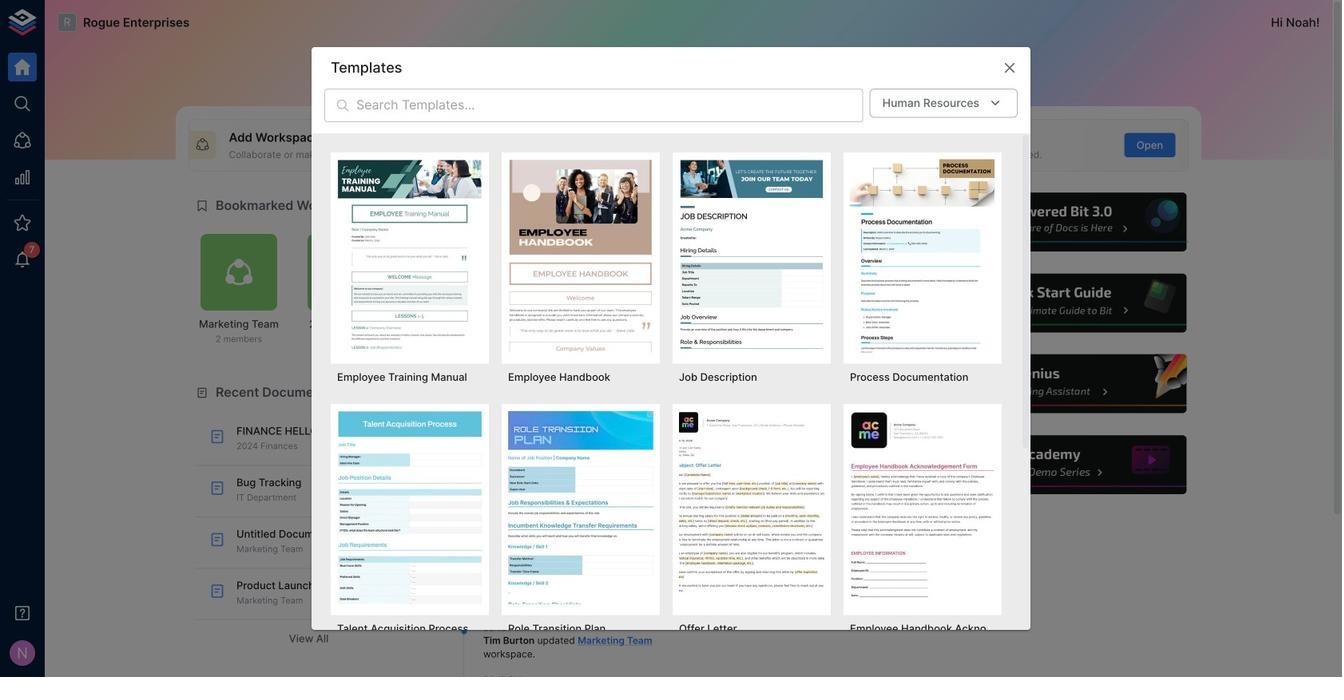 Task type: locate. For each thing, give the bounding box(es) containing it.
help image
[[949, 191, 1189, 254], [949, 272, 1189, 335], [949, 353, 1189, 416], [949, 433, 1189, 497]]

talent acquisition process image
[[337, 411, 483, 604]]

4 help image from the top
[[949, 433, 1189, 497]]

2 help image from the top
[[949, 272, 1189, 335]]

employee handbook acknowledgement form image
[[850, 411, 996, 604]]

dialog
[[312, 47, 1031, 678]]

offer letter image
[[679, 411, 825, 604]]

employee training manual image
[[337, 159, 483, 353]]

3 help image from the top
[[949, 353, 1189, 416]]



Task type: describe. For each thing, give the bounding box(es) containing it.
1 help image from the top
[[949, 191, 1189, 254]]

job description image
[[679, 159, 825, 353]]

role transition plan image
[[508, 411, 654, 604]]

Search Templates... text field
[[356, 89, 864, 122]]

process documentation image
[[850, 159, 996, 353]]

employee handbook image
[[508, 159, 654, 353]]



Task type: vqa. For each thing, say whether or not it's contained in the screenshot.
employee handbook image
yes



